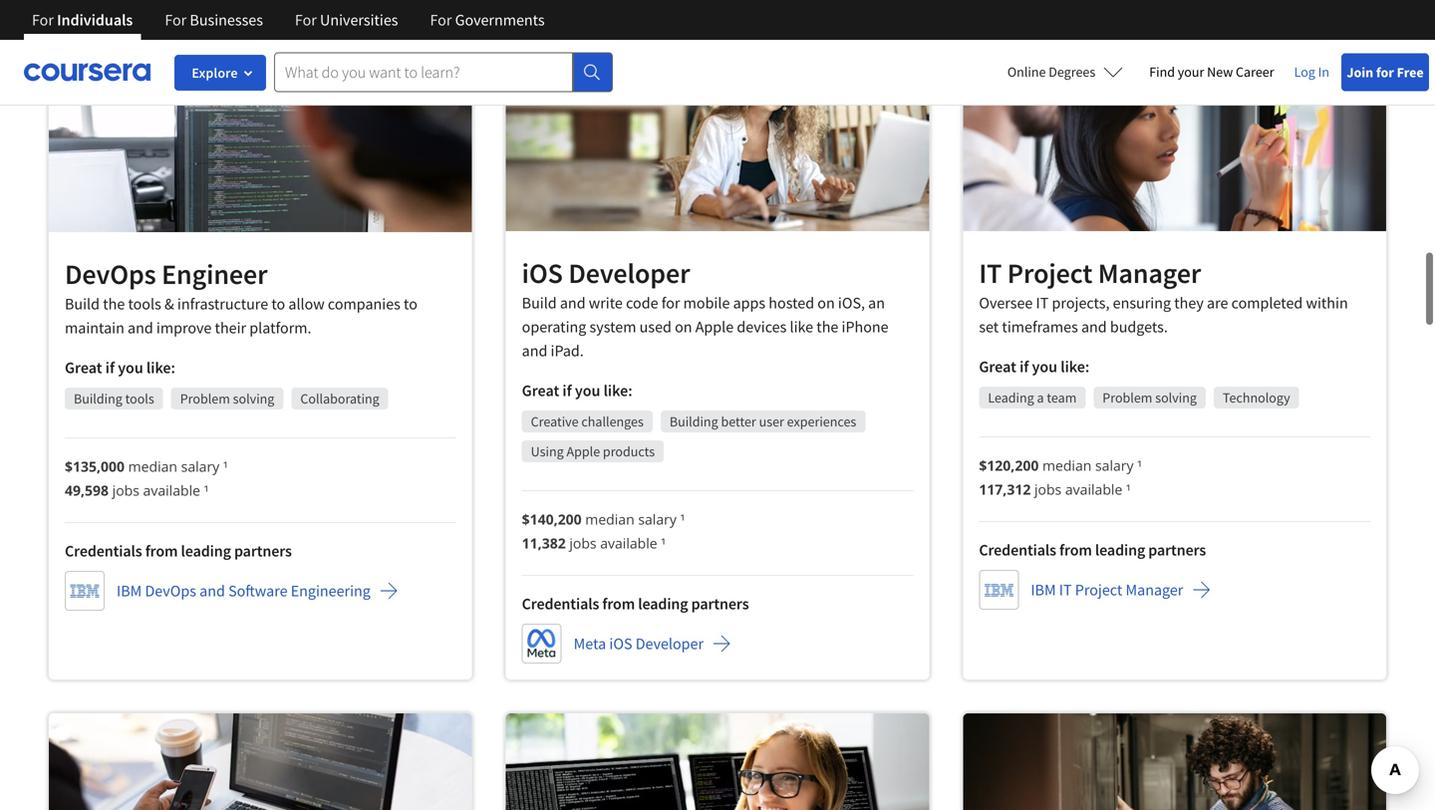 Task type: vqa. For each thing, say whether or not it's contained in the screenshot.
for to the right
yes



Task type: locate. For each thing, give the bounding box(es) containing it.
partners
[[1149, 540, 1207, 560], [234, 541, 292, 561], [692, 594, 749, 614]]

find
[[1150, 63, 1176, 81]]

to up platform.
[[272, 294, 285, 314]]

leading up ibm it project manager
[[1096, 540, 1146, 560]]

system
[[590, 317, 637, 337]]

2 horizontal spatial great
[[979, 357, 1017, 377]]

0 vertical spatial on
[[818, 293, 835, 313]]

from up ibm it project manager link
[[1060, 540, 1093, 560]]

products
[[603, 442, 655, 460]]

leading for developer
[[638, 594, 688, 614]]

0 horizontal spatial from
[[145, 541, 178, 561]]

build inside ios developer build and write code for mobile apps hosted on ios, an operating system used on apple devices like the iphone and ipad.
[[522, 293, 557, 313]]

0 horizontal spatial apple
[[567, 442, 600, 460]]

leading for project
[[1096, 540, 1146, 560]]

and left software
[[200, 581, 225, 601]]

2 horizontal spatial if
[[1020, 357, 1029, 377]]

great if you like: up building tools
[[65, 358, 175, 378]]

ios,
[[838, 293, 865, 313]]

to right companies
[[404, 294, 418, 314]]

apple down creative challenges at the left bottom
[[567, 442, 600, 460]]

1 problem solving from the left
[[1103, 389, 1197, 407]]

budgets.
[[1111, 317, 1168, 337]]

2 horizontal spatial credentials from leading partners
[[979, 540, 1207, 560]]

for right the join
[[1377, 63, 1395, 81]]

solving
[[1156, 389, 1197, 407], [233, 390, 275, 408]]

leading a team
[[988, 389, 1077, 407]]

1 vertical spatial for
[[662, 293, 680, 313]]

you up building tools
[[118, 358, 143, 378]]

career
[[1236, 63, 1275, 81]]

1 horizontal spatial apple
[[696, 317, 734, 337]]

0 horizontal spatial ibm
[[117, 581, 142, 601]]

credentials for devops
[[65, 541, 142, 561]]

1 horizontal spatial for
[[1377, 63, 1395, 81]]

for left universities
[[295, 10, 317, 30]]

What do you want to learn? text field
[[274, 52, 573, 92]]

1 horizontal spatial problem
[[1103, 389, 1153, 407]]

2 horizontal spatial you
[[1032, 357, 1058, 377]]

0 horizontal spatial salary
[[181, 457, 220, 476]]

jobs right the '11,382'
[[570, 534, 597, 553]]

0 vertical spatial developer
[[569, 255, 690, 290]]

from for developer
[[603, 594, 635, 614]]

if for it
[[1020, 357, 1029, 377]]

1 horizontal spatial partners
[[692, 594, 749, 614]]

0 horizontal spatial median
[[128, 457, 177, 476]]

ios up operating
[[522, 255, 563, 290]]

1 solving from the left
[[1156, 389, 1197, 407]]

great up creative
[[522, 381, 560, 401]]

leading
[[988, 389, 1035, 407]]

0 horizontal spatial available
[[143, 481, 200, 500]]

2 horizontal spatial like:
[[1061, 357, 1090, 377]]

2 horizontal spatial salary
[[1096, 456, 1134, 475]]

salary for project
[[1096, 456, 1134, 475]]

partners up ibm it project manager
[[1149, 540, 1207, 560]]

on
[[818, 293, 835, 313], [675, 317, 692, 337]]

great if you like: up leading a team
[[979, 357, 1090, 377]]

ibm it project manager link
[[979, 570, 1212, 610]]

median inside '$140,200 median salary ¹ 11,382 jobs available ¹'
[[586, 510, 635, 529]]

a
[[1037, 389, 1044, 407]]

great down maintain
[[65, 358, 102, 378]]

if for devops
[[105, 358, 115, 378]]

challenges
[[582, 413, 644, 430]]

1 horizontal spatial salary
[[638, 510, 677, 529]]

0 vertical spatial apple
[[696, 317, 734, 337]]

available inside '$140,200 median salary ¹ 11,382 jobs available ¹'
[[600, 534, 658, 553]]

on left ios,
[[818, 293, 835, 313]]

partners up "meta ios developer"
[[692, 594, 749, 614]]

1 vertical spatial developer
[[636, 634, 704, 654]]

developer inside ios developer build and write code for mobile apps hosted on ios, an operating system used on apple devices like the iphone and ipad.
[[569, 255, 690, 290]]

if up creative
[[563, 381, 572, 401]]

for up what do you want to learn? text field at the left of the page
[[430, 10, 452, 30]]

salary inside '$140,200 median salary ¹ 11,382 jobs available ¹'
[[638, 510, 677, 529]]

building left better
[[670, 413, 719, 430]]

solving down their
[[233, 390, 275, 408]]

0 vertical spatial for
[[1377, 63, 1395, 81]]

timeframes
[[1002, 317, 1079, 337]]

ios inside ios developer build and write code for mobile apps hosted on ios, an operating system used on apple devices like the iphone and ipad.
[[522, 255, 563, 290]]

median
[[1043, 456, 1092, 475], [128, 457, 177, 476], [586, 510, 635, 529]]

credentials up meta
[[522, 594, 599, 614]]

the up maintain
[[103, 294, 125, 314]]

build up operating
[[522, 293, 557, 313]]

2 horizontal spatial jobs
[[1035, 480, 1062, 499]]

1 horizontal spatial solving
[[1156, 389, 1197, 407]]

1 vertical spatial tools
[[125, 390, 154, 408]]

building better user experiences
[[670, 413, 857, 430]]

like: up team
[[1061, 357, 1090, 377]]

2 horizontal spatial credentials
[[979, 540, 1057, 560]]

2 horizontal spatial partners
[[1149, 540, 1207, 560]]

developer up code
[[569, 255, 690, 290]]

0 vertical spatial tools
[[128, 294, 161, 314]]

and left improve
[[128, 318, 153, 338]]

and inside devops engineer build the tools & infrastructure to allow companies to maintain and improve their platform.
[[128, 318, 153, 338]]

0 horizontal spatial build
[[65, 294, 100, 314]]

jobs inside $135,000 median salary ¹ 49,598 jobs available ¹
[[112, 481, 140, 500]]

2 solving from the left
[[233, 390, 275, 408]]

1 horizontal spatial problem solving
[[1103, 389, 1197, 407]]

salary inside $135,000 median salary ¹ 49,598 jobs available ¹
[[181, 457, 220, 476]]

great
[[979, 357, 1017, 377], [65, 358, 102, 378], [522, 381, 560, 401]]

you
[[1032, 357, 1058, 377], [118, 358, 143, 378], [575, 381, 601, 401]]

0 horizontal spatial solving
[[233, 390, 275, 408]]

1 horizontal spatial median
[[586, 510, 635, 529]]

credentials from leading partners up "meta ios developer"
[[522, 594, 749, 614]]

credentials from leading partners for developer
[[522, 594, 749, 614]]

devops up maintain
[[65, 257, 156, 292]]

credentials from leading partners up ibm devops and software engineering link
[[65, 541, 292, 561]]

3 for from the left
[[295, 10, 317, 30]]

median right '$140,200'
[[586, 510, 635, 529]]

problem solving down budgets. at the right of page
[[1103, 389, 1197, 407]]

for inside ios developer build and write code for mobile apps hosted on ios, an operating system used on apple devices like the iphone and ipad.
[[662, 293, 680, 313]]

partners up software
[[234, 541, 292, 561]]

0 horizontal spatial great if you like:
[[65, 358, 175, 378]]

for
[[32, 10, 54, 30], [165, 10, 187, 30], [295, 10, 317, 30], [430, 10, 452, 30]]

and
[[560, 293, 586, 313], [1082, 317, 1107, 337], [128, 318, 153, 338], [522, 341, 548, 361], [200, 581, 225, 601]]

leading up ibm devops and software engineering link
[[181, 541, 231, 561]]

1 horizontal spatial great if you like:
[[522, 381, 633, 401]]

0 horizontal spatial ios
[[522, 255, 563, 290]]

1 horizontal spatial if
[[563, 381, 572, 401]]

1 horizontal spatial credentials from leading partners
[[522, 594, 749, 614]]

jobs inside '$140,200 median salary ¹ 11,382 jobs available ¹'
[[570, 534, 597, 553]]

2 for from the left
[[165, 10, 187, 30]]

0 horizontal spatial if
[[105, 358, 115, 378]]

from up meta ios developer link
[[603, 594, 635, 614]]

salary inside $120,200 median salary ¹ 117,312 jobs available ¹
[[1096, 456, 1134, 475]]

2 to from the left
[[404, 294, 418, 314]]

1 vertical spatial building
[[670, 413, 719, 430]]

for businesses
[[165, 10, 263, 30]]

and up operating
[[560, 293, 586, 313]]

problem solving
[[1103, 389, 1197, 407], [180, 390, 275, 408]]

0 horizontal spatial building
[[74, 390, 122, 408]]

problem solving for it project manager
[[1103, 389, 1197, 407]]

devops inside devops engineer build the tools & infrastructure to allow companies to maintain and improve their platform.
[[65, 257, 156, 292]]

great if you like: for project
[[979, 357, 1090, 377]]

0 horizontal spatial you
[[118, 358, 143, 378]]

2 ibm from the left
[[117, 581, 142, 601]]

1 vertical spatial apple
[[567, 442, 600, 460]]

problem solving down their
[[180, 390, 275, 408]]

median inside $120,200 median salary ¹ 117,312 jobs available ¹
[[1043, 456, 1092, 475]]

the right like
[[817, 317, 839, 337]]

ibm devops and software engineering
[[117, 581, 371, 601]]

None search field
[[274, 52, 613, 92]]

2 horizontal spatial great if you like:
[[979, 357, 1090, 377]]

devops engineer build the tools & infrastructure to allow companies to maintain and improve their platform.
[[65, 257, 418, 338]]

manager
[[1099, 256, 1202, 291], [1126, 580, 1184, 600]]

1 vertical spatial the
[[817, 317, 839, 337]]

engineer
[[162, 257, 268, 292]]

2 problem from the left
[[180, 390, 230, 408]]

1 horizontal spatial jobs
[[570, 534, 597, 553]]

1 for from the left
[[32, 10, 54, 30]]

2 problem solving from the left
[[180, 390, 275, 408]]

iphone
[[842, 317, 889, 337]]

1 horizontal spatial great
[[522, 381, 560, 401]]

0 vertical spatial the
[[103, 294, 125, 314]]

companies
[[328, 294, 401, 314]]

0 horizontal spatial for
[[662, 293, 680, 313]]

problem right team
[[1103, 389, 1153, 407]]

0 vertical spatial project
[[1008, 256, 1093, 291]]

for left businesses
[[165, 10, 187, 30]]

for left individuals
[[32, 10, 54, 30]]

from down $135,000 median salary ¹ 49,598 jobs available ¹
[[145, 541, 178, 561]]

0 vertical spatial it
[[979, 256, 1002, 291]]

0 horizontal spatial the
[[103, 294, 125, 314]]

1 horizontal spatial ibm
[[1031, 580, 1056, 600]]

ios
[[522, 255, 563, 290], [610, 634, 633, 654]]

0 horizontal spatial credentials
[[65, 541, 142, 561]]

apple down mobile
[[696, 317, 734, 337]]

1 horizontal spatial the
[[817, 317, 839, 337]]

0 horizontal spatial on
[[675, 317, 692, 337]]

1 ibm from the left
[[1031, 580, 1056, 600]]

jobs
[[1035, 480, 1062, 499], [112, 481, 140, 500], [570, 534, 597, 553]]

1 horizontal spatial credentials
[[522, 594, 599, 614]]

credentials from leading partners up ibm it project manager link
[[979, 540, 1207, 560]]

on right 'used'
[[675, 317, 692, 337]]

like: for developer
[[604, 381, 633, 401]]

0 horizontal spatial great
[[65, 358, 102, 378]]

like: down improve
[[146, 358, 175, 378]]

if up building tools
[[105, 358, 115, 378]]

credentials from leading partners
[[979, 540, 1207, 560], [65, 541, 292, 561], [522, 594, 749, 614]]

used
[[640, 317, 672, 337]]

great if you like: for developer
[[522, 381, 633, 401]]

for inside "link"
[[1377, 63, 1395, 81]]

0 horizontal spatial problem solving
[[180, 390, 275, 408]]

for
[[1377, 63, 1395, 81], [662, 293, 680, 313]]

available inside $135,000 median salary ¹ 49,598 jobs available ¹
[[143, 481, 200, 500]]

you for developer
[[575, 381, 601, 401]]

you up creative challenges at the left bottom
[[575, 381, 601, 401]]

using
[[531, 442, 564, 460]]

the
[[103, 294, 125, 314], [817, 317, 839, 337]]

available right 117,312
[[1066, 480, 1123, 499]]

median right $120,200
[[1043, 456, 1092, 475]]

project inside it project manager oversee it projects, ensuring they are completed within set timeframes and budgets.
[[1008, 256, 1093, 291]]

project
[[1008, 256, 1093, 291], [1076, 580, 1123, 600]]

2 horizontal spatial from
[[1060, 540, 1093, 560]]

build for devops
[[65, 294, 100, 314]]

1 horizontal spatial from
[[603, 594, 635, 614]]

find your new career
[[1150, 63, 1275, 81]]

coursera image
[[24, 56, 151, 88]]

developer right meta
[[636, 634, 704, 654]]

build up maintain
[[65, 294, 100, 314]]

the inside ios developer build and write code for mobile apps hosted on ios, an operating system used on apple devices like the iphone and ipad.
[[817, 317, 839, 337]]

tools up $135,000 median salary ¹ 49,598 jobs available ¹
[[125, 390, 154, 408]]

leading up "meta ios developer"
[[638, 594, 688, 614]]

if
[[1020, 357, 1029, 377], [105, 358, 115, 378], [563, 381, 572, 401]]

devops
[[65, 257, 156, 292], [145, 581, 196, 601]]

$140,200 median salary ¹ 11,382 jobs available ¹
[[522, 510, 685, 553]]

tools
[[128, 294, 161, 314], [125, 390, 154, 408]]

credentials down 117,312
[[979, 540, 1057, 560]]

from for project
[[1060, 540, 1093, 560]]

tools left &
[[128, 294, 161, 314]]

creative
[[531, 413, 579, 430]]

available right the '11,382'
[[600, 534, 658, 553]]

0 horizontal spatial jobs
[[112, 481, 140, 500]]

problem down improve
[[180, 390, 230, 408]]

1 vertical spatial ios
[[610, 634, 633, 654]]

ios right meta
[[610, 634, 633, 654]]

jobs for engineer
[[112, 481, 140, 500]]

1 horizontal spatial to
[[404, 294, 418, 314]]

0 vertical spatial building
[[74, 390, 122, 408]]

jobs right 117,312
[[1035, 480, 1062, 499]]

for up 'used'
[[662, 293, 680, 313]]

great if you like: up creative challenges at the left bottom
[[522, 381, 633, 401]]

1 problem from the left
[[1103, 389, 1153, 407]]

devops left software
[[145, 581, 196, 601]]

build inside devops engineer build the tools & infrastructure to allow companies to maintain and improve their platform.
[[65, 294, 100, 314]]

if up leading a team
[[1020, 357, 1029, 377]]

0 horizontal spatial credentials from leading partners
[[65, 541, 292, 561]]

1 horizontal spatial you
[[575, 381, 601, 401]]

2 horizontal spatial available
[[1066, 480, 1123, 499]]

49,598
[[65, 481, 109, 500]]

1 to from the left
[[272, 294, 285, 314]]

building up $135,000 at the left of page
[[74, 390, 122, 408]]

to
[[272, 294, 285, 314], [404, 294, 418, 314]]

meta ios developer link
[[522, 624, 732, 664]]

ibm for build
[[117, 581, 142, 601]]

0 vertical spatial manager
[[1099, 256, 1202, 291]]

governments
[[455, 10, 545, 30]]

credentials down 49,598
[[65, 541, 142, 561]]

1 horizontal spatial building
[[670, 413, 719, 430]]

$120,200 median salary ¹ 117,312 jobs available ¹
[[979, 456, 1143, 499]]

you up a
[[1032, 357, 1058, 377]]

1 vertical spatial devops
[[145, 581, 196, 601]]

1 horizontal spatial build
[[522, 293, 557, 313]]

median right $135,000 at the left of page
[[128, 457, 177, 476]]

0 horizontal spatial partners
[[234, 541, 292, 561]]

0 horizontal spatial to
[[272, 294, 285, 314]]

jobs right 49,598
[[112, 481, 140, 500]]

2 horizontal spatial median
[[1043, 456, 1092, 475]]

1 horizontal spatial leading
[[638, 594, 688, 614]]

0 horizontal spatial problem
[[180, 390, 230, 408]]

from
[[1060, 540, 1093, 560], [145, 541, 178, 561], [603, 594, 635, 614]]

1 horizontal spatial it
[[1036, 293, 1049, 313]]

1 horizontal spatial on
[[818, 293, 835, 313]]

it
[[979, 256, 1002, 291], [1036, 293, 1049, 313], [1060, 580, 1072, 600]]

0 vertical spatial devops
[[65, 257, 156, 292]]

projects,
[[1052, 293, 1110, 313]]

2 horizontal spatial leading
[[1096, 540, 1146, 560]]

salary for developer
[[638, 510, 677, 529]]

0 horizontal spatial leading
[[181, 541, 231, 561]]

median inside $135,000 median salary ¹ 49,598 jobs available ¹
[[128, 457, 177, 476]]

like: up challenges on the bottom left of page
[[604, 381, 633, 401]]

their
[[215, 318, 246, 338]]

great for devops
[[65, 358, 102, 378]]

jobs inside $120,200 median salary ¹ 117,312 jobs available ¹
[[1035, 480, 1062, 499]]

2 vertical spatial it
[[1060, 580, 1072, 600]]

infrastructure
[[177, 294, 268, 314]]

0 vertical spatial ios
[[522, 255, 563, 290]]

4 for from the left
[[430, 10, 452, 30]]

ibm
[[1031, 580, 1056, 600], [117, 581, 142, 601]]

problem
[[1103, 389, 1153, 407], [180, 390, 230, 408]]

0 horizontal spatial like:
[[146, 358, 175, 378]]

available right 49,598
[[143, 481, 200, 500]]

and down "projects,"
[[1082, 317, 1107, 337]]

build for ios
[[522, 293, 557, 313]]

available inside $120,200 median salary ¹ 117,312 jobs available ¹
[[1066, 480, 1123, 499]]

apple
[[696, 317, 734, 337], [567, 442, 600, 460]]

jobs for project
[[1035, 480, 1062, 499]]

solving down budgets. at the right of page
[[1156, 389, 1197, 407]]

using apple products
[[531, 442, 655, 460]]

1 horizontal spatial like:
[[604, 381, 633, 401]]

team
[[1047, 389, 1077, 407]]

building tools
[[74, 390, 154, 408]]

1 horizontal spatial available
[[600, 534, 658, 553]]

great up leading
[[979, 357, 1017, 377]]

available
[[1066, 480, 1123, 499], [143, 481, 200, 500], [600, 534, 658, 553]]

great if you like:
[[979, 357, 1090, 377], [65, 358, 175, 378], [522, 381, 633, 401]]



Task type: describe. For each thing, give the bounding box(es) containing it.
jobs for developer
[[570, 534, 597, 553]]

salary for engineer
[[181, 457, 220, 476]]

partners for ios developer
[[692, 594, 749, 614]]

leading for engineer
[[181, 541, 231, 561]]

explore
[[192, 64, 238, 82]]

median for developer
[[586, 510, 635, 529]]

banner navigation
[[16, 0, 561, 40]]

experiences
[[787, 413, 857, 430]]

median for engineer
[[128, 457, 177, 476]]

like: for project
[[1061, 357, 1090, 377]]

like: for engineer
[[146, 358, 175, 378]]

engineering
[[291, 581, 371, 601]]

$135,000
[[65, 457, 125, 476]]

2 horizontal spatial it
[[1060, 580, 1072, 600]]

ensuring
[[1113, 293, 1172, 313]]

log in link
[[1285, 60, 1340, 84]]

an
[[869, 293, 885, 313]]

for governments
[[430, 10, 545, 30]]

partners for devops engineer
[[234, 541, 292, 561]]

join
[[1347, 63, 1374, 81]]

like
[[790, 317, 814, 337]]

allow
[[289, 294, 325, 314]]

you for engineer
[[118, 358, 143, 378]]

manager inside it project manager oversee it projects, ensuring they are completed within set timeframes and budgets.
[[1099, 256, 1202, 291]]

you for project
[[1032, 357, 1058, 377]]

for universities
[[295, 10, 398, 30]]

&
[[164, 294, 174, 314]]

if for ios
[[563, 381, 572, 401]]

tools inside devops engineer build the tools & infrastructure to allow companies to maintain and improve their platform.
[[128, 294, 161, 314]]

degrees
[[1049, 63, 1096, 81]]

completed
[[1232, 293, 1303, 313]]

set
[[979, 317, 999, 337]]

collaborating
[[300, 390, 380, 408]]

1 vertical spatial on
[[675, 317, 692, 337]]

operating
[[522, 317, 587, 337]]

0 horizontal spatial it
[[979, 256, 1002, 291]]

available for developer
[[600, 534, 658, 553]]

building for building tools
[[74, 390, 122, 408]]

apple inside ios developer build and write code for mobile apps hosted on ios, an operating system used on apple devices like the iphone and ipad.
[[696, 317, 734, 337]]

ibm for manager
[[1031, 580, 1056, 600]]

11,382
[[522, 534, 566, 553]]

free
[[1398, 63, 1424, 81]]

data warehouse developer image
[[506, 714, 930, 811]]

1 horizontal spatial ios
[[610, 634, 633, 654]]

ibm it project manager
[[1031, 580, 1184, 600]]

join for free link
[[1342, 53, 1430, 91]]

explore button
[[174, 55, 266, 91]]

problem solving for devops engineer
[[180, 390, 275, 408]]

ibm devops and software engineering link
[[65, 571, 399, 611]]

improve
[[156, 318, 212, 338]]

for for universities
[[295, 10, 317, 30]]

$140,200
[[522, 510, 582, 529]]

they
[[1175, 293, 1204, 313]]

online degrees button
[[992, 50, 1140, 94]]

1 vertical spatial manager
[[1126, 580, 1184, 600]]

platform.
[[250, 318, 312, 338]]

software
[[228, 581, 288, 601]]

individuals
[[57, 10, 133, 30]]

and down operating
[[522, 341, 548, 361]]

devops engineer image
[[49, 58, 472, 232]]

devops inside ibm devops and software engineering link
[[145, 581, 196, 601]]

building for building better user experiences
[[670, 413, 719, 430]]

for individuals
[[32, 10, 133, 30]]

credentials from leading partners for project
[[979, 540, 1207, 560]]

in
[[1319, 63, 1330, 81]]

businesses
[[190, 10, 263, 30]]

great if you like: for engineer
[[65, 358, 175, 378]]

solving for it project manager
[[1156, 389, 1197, 407]]

it project manager oversee it projects, ensuring they are completed within set timeframes and budgets.
[[979, 256, 1349, 337]]

available for engineer
[[143, 481, 200, 500]]

mobile
[[684, 293, 730, 313]]

user
[[759, 413, 785, 430]]

write
[[589, 293, 623, 313]]

join for free
[[1347, 63, 1424, 81]]

and inside it project manager oversee it projects, ensuring they are completed within set timeframes and budgets.
[[1082, 317, 1107, 337]]

code
[[626, 293, 659, 313]]

oversee
[[979, 293, 1033, 313]]

developer inside meta ios developer link
[[636, 634, 704, 654]]

meta ios developer
[[574, 634, 704, 654]]

median for project
[[1043, 456, 1092, 475]]

log
[[1295, 63, 1316, 81]]

online
[[1008, 63, 1046, 81]]

credentials for ios
[[522, 594, 599, 614]]

meta
[[574, 634, 606, 654]]

problem for engineer
[[180, 390, 230, 408]]

the inside devops engineer build the tools & infrastructure to allow companies to maintain and improve their platform.
[[103, 294, 125, 314]]

new
[[1208, 63, 1234, 81]]

log in
[[1295, 63, 1330, 81]]

great for it
[[979, 357, 1017, 377]]

1 vertical spatial project
[[1076, 580, 1123, 600]]

$135,000 median salary ¹ 49,598 jobs available ¹
[[65, 457, 228, 500]]

from for engineer
[[145, 541, 178, 561]]

available for project
[[1066, 480, 1123, 499]]

are
[[1207, 293, 1229, 313]]

universities
[[320, 10, 398, 30]]

credentials for it
[[979, 540, 1057, 560]]

devices
[[737, 317, 787, 337]]

within
[[1307, 293, 1349, 313]]

ios developer build and write code for mobile apps hosted on ios, an operating system used on apple devices like the iphone and ipad.
[[522, 255, 889, 361]]

better
[[721, 413, 757, 430]]

for for governments
[[430, 10, 452, 30]]

1 vertical spatial it
[[1036, 293, 1049, 313]]

apps
[[733, 293, 766, 313]]

partners for it project manager
[[1149, 540, 1207, 560]]

for for businesses
[[165, 10, 187, 30]]

technology
[[1223, 389, 1291, 407]]

find your new career link
[[1140, 60, 1285, 85]]

117,312
[[979, 480, 1031, 499]]

ipad.
[[551, 341, 584, 361]]

for for individuals
[[32, 10, 54, 30]]

problem for project
[[1103, 389, 1153, 407]]

credentials from leading partners for engineer
[[65, 541, 292, 561]]

$120,200
[[979, 456, 1039, 475]]

maintain
[[65, 318, 124, 338]]

creative challenges
[[531, 413, 644, 430]]

online degrees
[[1008, 63, 1096, 81]]

great for ios
[[522, 381, 560, 401]]

solving for devops engineer
[[233, 390, 275, 408]]

hosted
[[769, 293, 815, 313]]

your
[[1178, 63, 1205, 81]]



